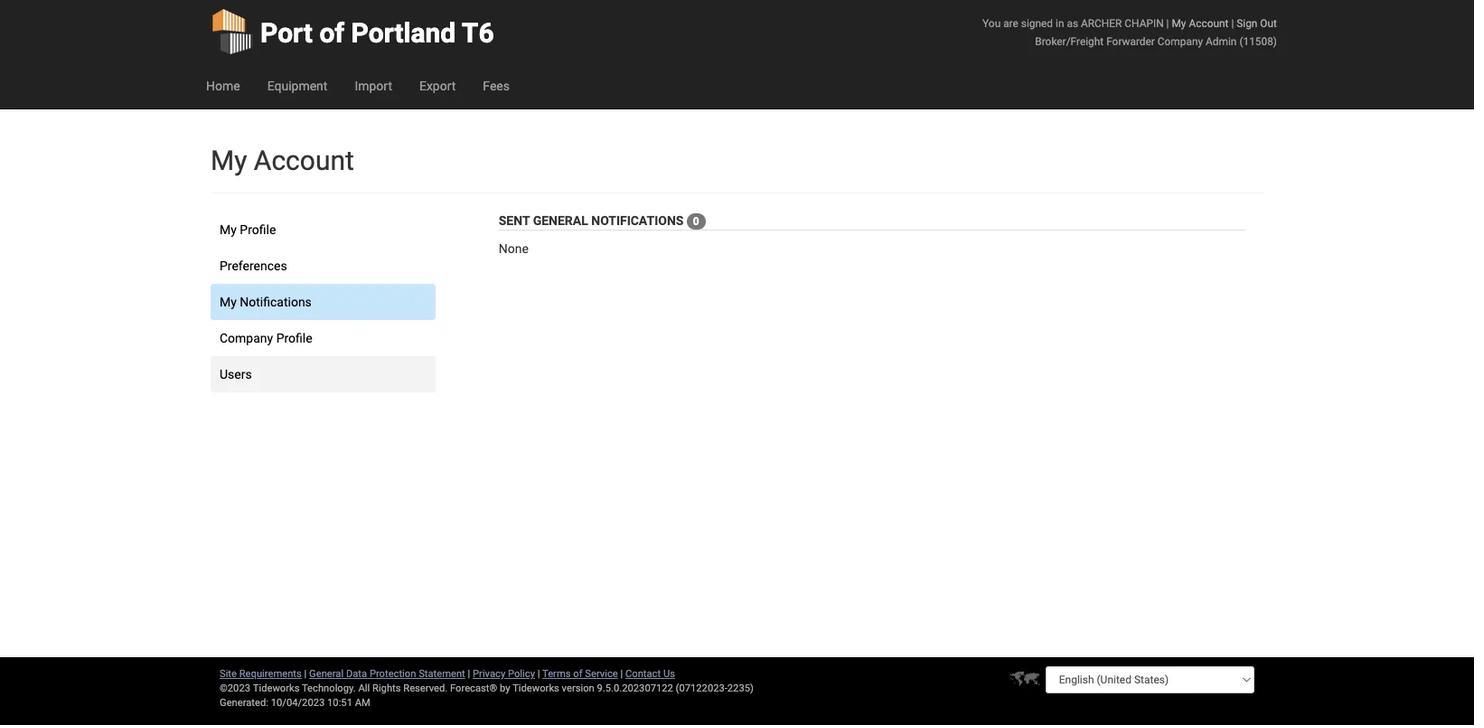 Task type: describe. For each thing, give the bounding box(es) containing it.
generated:
[[220, 697, 269, 708]]

home
[[206, 78, 240, 93]]

contact us link
[[626, 668, 675, 680]]

technology.
[[302, 682, 356, 694]]

company inside you are signed in as archer chapin | my account | sign out broker/freight forwarder company admin (11508)
[[1158, 35, 1204, 47]]

t6
[[462, 17, 494, 49]]

you are signed in as archer chapin | my account | sign out broker/freight forwarder company admin (11508)
[[983, 17, 1278, 47]]

protection
[[370, 668, 416, 680]]

policy
[[508, 668, 535, 680]]

tideworks
[[513, 682, 560, 694]]

data
[[346, 668, 367, 680]]

are
[[1004, 17, 1019, 29]]

general data protection statement link
[[309, 668, 465, 680]]

home button
[[193, 63, 254, 109]]

rights
[[373, 682, 401, 694]]

privacy
[[473, 668, 506, 680]]

equipment
[[267, 78, 328, 93]]

my for my account
[[211, 144, 247, 176]]

0 horizontal spatial account
[[254, 144, 354, 176]]

| up tideworks
[[538, 668, 540, 680]]

9.5.0.202307122
[[597, 682, 674, 694]]

my profile
[[220, 222, 276, 237]]

2235)
[[728, 682, 754, 694]]

©2023 tideworks
[[220, 682, 300, 694]]

service
[[585, 668, 618, 680]]

of inside the site requirements | general data protection statement | privacy policy | terms of service | contact us ©2023 tideworks technology. all rights reserved. forecast® by tideworks version 9.5.0.202307122 (07122023-2235) generated: 10/04/2023 10:51 am
[[574, 668, 583, 680]]

site
[[220, 668, 237, 680]]

0
[[693, 215, 700, 228]]

requirements
[[239, 668, 302, 680]]

fees
[[483, 78, 510, 93]]

import
[[355, 78, 392, 93]]

account inside you are signed in as archer chapin | my account | sign out broker/freight forwarder company admin (11508)
[[1189, 17, 1229, 29]]

| up technology.
[[304, 668, 307, 680]]

my for my profile
[[220, 222, 237, 237]]

(07122023-
[[676, 682, 728, 694]]

my inside you are signed in as archer chapin | my account | sign out broker/freight forwarder company admin (11508)
[[1172, 17, 1187, 29]]

0 horizontal spatial of
[[320, 17, 345, 49]]

export
[[420, 78, 456, 93]]

site requirements link
[[220, 668, 302, 680]]

sent general notifications 0
[[499, 213, 700, 228]]

reserved.
[[404, 682, 448, 694]]

my account
[[211, 144, 354, 176]]

export button
[[406, 63, 470, 109]]

my notifications
[[220, 294, 312, 309]]

statement
[[419, 668, 465, 680]]

| left sign
[[1232, 17, 1235, 29]]

10/04/2023
[[271, 697, 325, 708]]

| up 9.5.0.202307122
[[621, 668, 623, 680]]

archer
[[1081, 17, 1123, 29]]

privacy policy link
[[473, 668, 535, 680]]

admin
[[1206, 35, 1237, 47]]

profile for my profile
[[240, 222, 276, 237]]

import button
[[341, 63, 406, 109]]

(11508)
[[1240, 35, 1278, 47]]



Task type: vqa. For each thing, say whether or not it's contained in the screenshot.
ARCHER
yes



Task type: locate. For each thing, give the bounding box(es) containing it.
1 vertical spatial profile
[[276, 331, 313, 345]]

company down my account link
[[1158, 35, 1204, 47]]

1 vertical spatial of
[[574, 668, 583, 680]]

1 vertical spatial general
[[309, 668, 344, 680]]

company profile
[[220, 331, 313, 345]]

general up technology.
[[309, 668, 344, 680]]

0 vertical spatial of
[[320, 17, 345, 49]]

notifications
[[592, 213, 684, 228], [240, 294, 312, 309]]

of
[[320, 17, 345, 49], [574, 668, 583, 680]]

port of portland t6 link
[[211, 0, 494, 63]]

profile for company profile
[[276, 331, 313, 345]]

equipment button
[[254, 63, 341, 109]]

my account link
[[1172, 17, 1229, 29]]

version
[[562, 682, 595, 694]]

10:51
[[327, 697, 353, 708]]

|
[[1167, 17, 1170, 29], [1232, 17, 1235, 29], [304, 668, 307, 680], [468, 668, 470, 680], [538, 668, 540, 680], [621, 668, 623, 680]]

of right port
[[320, 17, 345, 49]]

forecast®
[[450, 682, 498, 694]]

all
[[359, 682, 370, 694]]

contact
[[626, 668, 661, 680]]

in
[[1056, 17, 1065, 29]]

us
[[664, 668, 675, 680]]

my right chapin
[[1172, 17, 1187, 29]]

| right chapin
[[1167, 17, 1170, 29]]

1 vertical spatial account
[[254, 144, 354, 176]]

profile up the "preferences"
[[240, 222, 276, 237]]

notifications up 'company profile'
[[240, 294, 312, 309]]

1 vertical spatial company
[[220, 331, 273, 345]]

users
[[220, 367, 252, 382]]

my for my notifications
[[220, 294, 237, 309]]

my up the "preferences"
[[220, 222, 237, 237]]

forwarder
[[1107, 35, 1156, 47]]

terms of service link
[[543, 668, 618, 680]]

portland
[[351, 17, 456, 49]]

1 horizontal spatial of
[[574, 668, 583, 680]]

my
[[1172, 17, 1187, 29], [211, 144, 247, 176], [220, 222, 237, 237], [220, 294, 237, 309]]

of up 'version'
[[574, 668, 583, 680]]

none
[[499, 241, 529, 256]]

company
[[1158, 35, 1204, 47], [220, 331, 273, 345]]

preferences
[[220, 258, 287, 273]]

0 vertical spatial account
[[1189, 17, 1229, 29]]

general right sent
[[533, 213, 588, 228]]

port of portland t6
[[260, 17, 494, 49]]

as
[[1067, 17, 1079, 29]]

signed
[[1022, 17, 1054, 29]]

0 vertical spatial general
[[533, 213, 588, 228]]

profile
[[240, 222, 276, 237], [276, 331, 313, 345]]

chapin
[[1125, 17, 1164, 29]]

0 horizontal spatial notifications
[[240, 294, 312, 309]]

fees button
[[470, 63, 524, 109]]

site requirements | general data protection statement | privacy policy | terms of service | contact us ©2023 tideworks technology. all rights reserved. forecast® by tideworks version 9.5.0.202307122 (07122023-2235) generated: 10/04/2023 10:51 am
[[220, 668, 754, 708]]

| up forecast®
[[468, 668, 470, 680]]

0 vertical spatial company
[[1158, 35, 1204, 47]]

my up my profile
[[211, 144, 247, 176]]

1 horizontal spatial general
[[533, 213, 588, 228]]

1 horizontal spatial account
[[1189, 17, 1229, 29]]

profile down my notifications
[[276, 331, 313, 345]]

sign out link
[[1237, 17, 1278, 29]]

general inside the site requirements | general data protection statement | privacy policy | terms of service | contact us ©2023 tideworks technology. all rights reserved. forecast® by tideworks version 9.5.0.202307122 (07122023-2235) generated: 10/04/2023 10:51 am
[[309, 668, 344, 680]]

sent
[[499, 213, 530, 228]]

0 horizontal spatial company
[[220, 331, 273, 345]]

1 horizontal spatial company
[[1158, 35, 1204, 47]]

my down the "preferences"
[[220, 294, 237, 309]]

account up admin on the top right of page
[[1189, 17, 1229, 29]]

1 vertical spatial notifications
[[240, 294, 312, 309]]

account
[[1189, 17, 1229, 29], [254, 144, 354, 176]]

am
[[355, 697, 371, 708]]

0 horizontal spatial general
[[309, 668, 344, 680]]

you
[[983, 17, 1001, 29]]

company up users
[[220, 331, 273, 345]]

notifications left 0
[[592, 213, 684, 228]]

sign
[[1237, 17, 1258, 29]]

terms
[[543, 668, 571, 680]]

port
[[260, 17, 313, 49]]

out
[[1261, 17, 1278, 29]]

general
[[533, 213, 588, 228], [309, 668, 344, 680]]

account down equipment dropdown button
[[254, 144, 354, 176]]

1 horizontal spatial notifications
[[592, 213, 684, 228]]

broker/freight
[[1036, 35, 1104, 47]]

0 vertical spatial profile
[[240, 222, 276, 237]]

0 vertical spatial notifications
[[592, 213, 684, 228]]

by
[[500, 682, 511, 694]]



